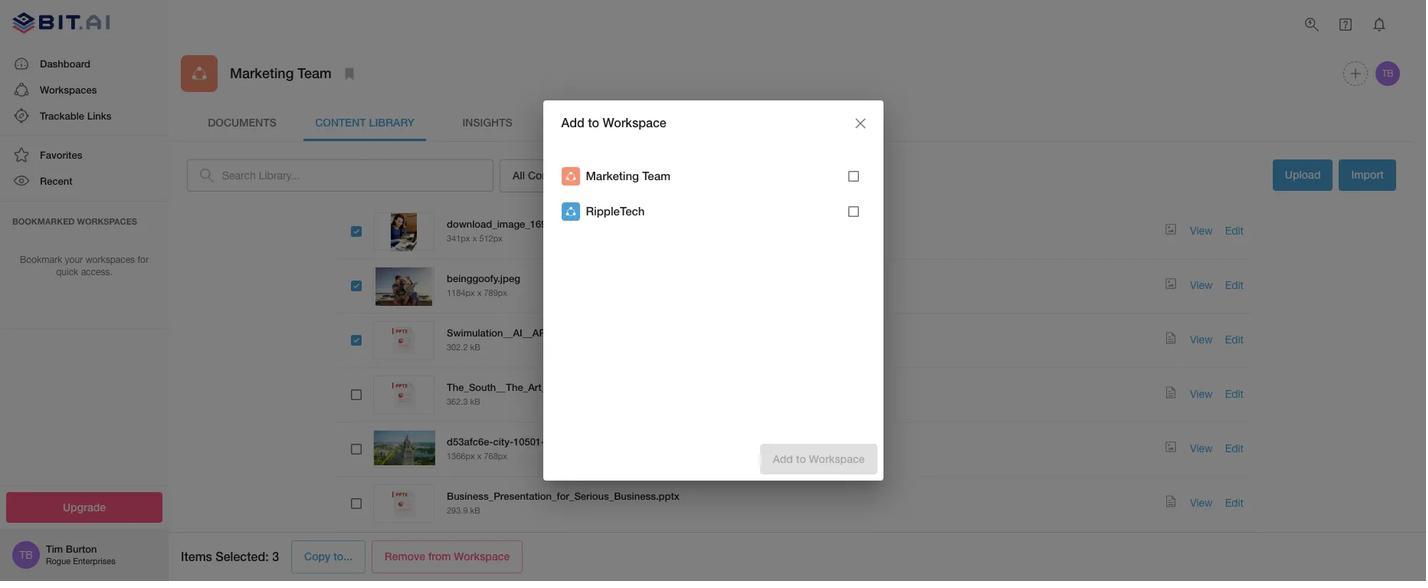 Task type: vqa. For each thing, say whether or not it's contained in the screenshot.
kb for Business_Presentation_for_Serious_Business.pptx
yes



Task type: describe. For each thing, give the bounding box(es) containing it.
view link for download_image_1697754168778.png
[[1191, 224, 1214, 237]]

beinggoofy.jpeg 1184px x 789px
[[447, 272, 521, 297]]

add to workspace dialog
[[543, 100, 884, 481]]

tb inside button
[[1383, 68, 1394, 79]]

recent
[[40, 175, 73, 187]]

workspaces button
[[0, 77, 169, 103]]

remove from workspace
[[385, 550, 510, 563]]

768px
[[484, 451, 508, 461]]

copy
[[304, 550, 331, 563]]

kb for business_presentation_for_serious_business.pptx
[[470, 506, 481, 515]]

all
[[513, 169, 525, 182]]

team inside add to workspace dialog
[[643, 169, 671, 183]]

remove
[[385, 550, 426, 563]]

copy to... button
[[291, 541, 366, 573]]

remove from workspace button
[[372, 541, 523, 573]]

10501-
[[514, 435, 545, 448]]

workspaces
[[40, 83, 97, 96]]

links
[[87, 110, 112, 122]]

kb for swimulation__ai__ar__vr__vi__and_haptic_feedback.pptx
[[470, 343, 481, 352]]

171d052ebcc.jpg
[[545, 435, 625, 448]]

edit for download_image_1697754168778.png
[[1226, 224, 1244, 237]]

view for download_image_1697754168778.png
[[1191, 224, 1214, 237]]

dashboard button
[[0, 50, 169, 77]]

bookmark image
[[340, 64, 359, 83]]

tim burton rogue enterprises
[[46, 543, 116, 566]]

marketing team inside add to workspace dialog
[[586, 169, 671, 183]]

copy to...
[[304, 550, 353, 563]]

add to workspace
[[562, 115, 667, 130]]

business_presentation_for_serious_business.pptx
[[447, 490, 680, 502]]

settings link
[[549, 104, 672, 141]]

0 horizontal spatial team
[[298, 65, 332, 82]]

content library link
[[304, 104, 426, 141]]

import
[[1352, 168, 1385, 181]]

bookmarked workspaces
[[12, 216, 137, 226]]

rogue
[[46, 557, 71, 566]]

from
[[429, 550, 451, 563]]

documents
[[208, 116, 277, 129]]

edit for beinggoofy.jpeg
[[1226, 279, 1244, 291]]

edit link for d53afc6e-city-10501-171d052ebcc.jpg
[[1226, 442, 1244, 454]]

0 vertical spatial marketing team
[[230, 65, 332, 82]]

edit for swimulation__ai__ar__vr__vi__and_haptic_feedback.pptx
[[1226, 333, 1244, 346]]

trackable
[[40, 110, 84, 122]]

view for swimulation__ai__ar__vr__vi__and_haptic_feedback.pptx
[[1191, 333, 1214, 346]]

edit for d53afc6e-city-10501-171d052ebcc.jpg
[[1226, 442, 1244, 454]]

quick
[[56, 267, 78, 278]]

city-
[[493, 435, 514, 448]]

workspaces
[[77, 216, 137, 226]]

edit link for beinggoofy.jpeg
[[1226, 279, 1244, 291]]

upload
[[1286, 168, 1322, 181]]

all content
[[513, 169, 568, 182]]

1 vertical spatial tb
[[19, 549, 33, 561]]

rippletech
[[586, 204, 645, 218]]

view link for swimulation__ai__ar__vr__vi__and_haptic_feedback.pptx
[[1191, 333, 1214, 346]]

recent button
[[0, 168, 169, 194]]

trackable links
[[40, 110, 112, 122]]

marketing inside add to workspace dialog
[[586, 169, 639, 183]]

512px
[[480, 234, 503, 243]]

insights link
[[426, 104, 549, 141]]

view for the_south__the_art_of_the_cypress.pptx
[[1191, 388, 1214, 400]]

insights
[[463, 116, 513, 129]]

download_image_1697754168778.png
[[447, 217, 623, 230]]

view for business_presentation_for_serious_business.pptx
[[1191, 497, 1214, 509]]

edit for business_presentation_for_serious_business.pptx
[[1226, 497, 1244, 509]]

kb for the_south__the_art_of_the_cypress.pptx
[[470, 397, 481, 406]]

the_south__the_art_of_the_cypress.pptx
[[447, 381, 642, 393]]

for
[[138, 254, 149, 265]]

tb button
[[1374, 59, 1403, 88]]

download_image_1697754168778.png 341px x 512px
[[447, 217, 623, 243]]

d53afc6e-city-10501-171d052ebcc.jpg 1366px x 768px
[[447, 435, 625, 461]]

import button
[[1340, 159, 1397, 191]]



Task type: locate. For each thing, give the bounding box(es) containing it.
marketing team
[[230, 65, 332, 82], [586, 169, 671, 183]]

0 horizontal spatial marketing
[[230, 65, 294, 82]]

view link
[[1191, 224, 1214, 237], [1191, 279, 1214, 291], [1191, 333, 1214, 346], [1191, 388, 1214, 400], [1191, 442, 1214, 454], [1191, 497, 1214, 509]]

x inside beinggoofy.jpeg 1184px x 789px
[[478, 288, 482, 297]]

3 edit from the top
[[1226, 333, 1244, 346]]

x for download_image_1697754168778.png
[[473, 234, 477, 243]]

workspace
[[603, 115, 667, 130], [454, 550, 510, 563]]

5 view link from the top
[[1191, 442, 1214, 454]]

edit link
[[1226, 224, 1244, 237], [1226, 279, 1244, 291], [1226, 333, 1244, 346], [1226, 388, 1244, 400], [1226, 442, 1244, 454], [1226, 497, 1244, 509]]

1 horizontal spatial content
[[528, 169, 568, 182]]

341px
[[447, 234, 470, 243]]

x for beinggoofy.jpeg
[[478, 288, 482, 297]]

documents link
[[181, 104, 304, 141]]

workspaces
[[85, 254, 135, 265]]

5 edit from the top
[[1226, 442, 1244, 454]]

1366px
[[447, 451, 475, 461]]

0 horizontal spatial tb
[[19, 549, 33, 561]]

0 vertical spatial workspace
[[603, 115, 667, 130]]

bookmarked
[[12, 216, 75, 226]]

edit link for download_image_1697754168778.png
[[1226, 224, 1244, 237]]

content
[[315, 116, 366, 129], [528, 169, 568, 182]]

burton
[[66, 543, 97, 555]]

1 vertical spatial team
[[643, 169, 671, 183]]

dashboard
[[40, 57, 90, 69]]

view
[[1191, 224, 1214, 237], [1191, 279, 1214, 291], [1191, 333, 1214, 346], [1191, 388, 1214, 400], [1191, 442, 1214, 454], [1191, 497, 1214, 509]]

group
[[612, 159, 700, 192]]

favorites button
[[0, 142, 169, 168]]

edit link for swimulation__ai__ar__vr__vi__and_haptic_feedback.pptx
[[1226, 333, 1244, 346]]

items selected: 3
[[181, 549, 279, 564]]

1 vertical spatial marketing team
[[586, 169, 671, 183]]

team left bookmark 'icon'
[[298, 65, 332, 82]]

add
[[562, 115, 585, 130]]

0 vertical spatial kb
[[470, 343, 481, 352]]

x down beinggoofy.jpeg
[[478, 288, 482, 297]]

0 vertical spatial team
[[298, 65, 332, 82]]

0 horizontal spatial workspace
[[454, 550, 510, 563]]

kb inside swimulation__ai__ar__vr__vi__and_haptic_feedback.pptx 302.2 kb
[[470, 343, 481, 352]]

6 edit link from the top
[[1226, 497, 1244, 509]]

293.9
[[447, 506, 468, 515]]

workspace inside button
[[454, 550, 510, 563]]

6 view link from the top
[[1191, 497, 1214, 509]]

1 view from the top
[[1191, 224, 1214, 237]]

edit link for the_south__the_art_of_the_cypress.pptx
[[1226, 388, 1244, 400]]

1 horizontal spatial marketing
[[586, 169, 639, 183]]

selected:
[[216, 549, 269, 564]]

marketing
[[230, 65, 294, 82], [586, 169, 639, 183]]

1 horizontal spatial workspace
[[603, 115, 667, 130]]

1 edit link from the top
[[1226, 224, 1244, 237]]

4 edit from the top
[[1226, 388, 1244, 400]]

marketing up rippletech on the top of page
[[586, 169, 639, 183]]

marketing up documents
[[230, 65, 294, 82]]

0 vertical spatial marketing
[[230, 65, 294, 82]]

0 vertical spatial tb
[[1383, 68, 1394, 79]]

1 view link from the top
[[1191, 224, 1214, 237]]

kb right 293.9
[[470, 506, 481, 515]]

to
[[588, 115, 600, 130]]

d53afc6e-
[[447, 435, 493, 448]]

kb right '302.2'
[[470, 343, 481, 352]]

view for beinggoofy.jpeg
[[1191, 279, 1214, 291]]

3 kb from the top
[[470, 506, 481, 515]]

3 view link from the top
[[1191, 333, 1214, 346]]

edit for the_south__the_art_of_the_cypress.pptx
[[1226, 388, 1244, 400]]

beinggoofy.jpeg
[[447, 272, 521, 284]]

5 view from the top
[[1191, 442, 1214, 454]]

x right 341px
[[473, 234, 477, 243]]

edit
[[1226, 224, 1244, 237], [1226, 279, 1244, 291], [1226, 333, 1244, 346], [1226, 388, 1244, 400], [1226, 442, 1244, 454], [1226, 497, 1244, 509]]

3 view from the top
[[1191, 333, 1214, 346]]

content right all
[[528, 169, 568, 182]]

x inside the d53afc6e-city-10501-171d052ebcc.jpg 1366px x 768px
[[478, 451, 482, 461]]

362.3
[[447, 397, 468, 406]]

bookmark
[[20, 254, 62, 265]]

789px
[[484, 288, 508, 297]]

tim
[[46, 543, 63, 555]]

favorites
[[40, 149, 82, 161]]

0 horizontal spatial marketing team
[[230, 65, 332, 82]]

workspace inside dialog
[[603, 115, 667, 130]]

items
[[181, 549, 212, 564]]

team
[[298, 65, 332, 82], [643, 169, 671, 183]]

2 vertical spatial x
[[478, 451, 482, 461]]

access.
[[81, 267, 113, 278]]

workspace right to
[[603, 115, 667, 130]]

0 vertical spatial x
[[473, 234, 477, 243]]

library
[[369, 116, 415, 129]]

workspace right the from
[[454, 550, 510, 563]]

3
[[272, 549, 279, 564]]

2 edit from the top
[[1226, 279, 1244, 291]]

6 edit from the top
[[1226, 497, 1244, 509]]

4 view link from the top
[[1191, 388, 1214, 400]]

content down bookmark 'icon'
[[315, 116, 366, 129]]

4 view from the top
[[1191, 388, 1214, 400]]

x
[[473, 234, 477, 243], [478, 288, 482, 297], [478, 451, 482, 461]]

6 view from the top
[[1191, 497, 1214, 509]]

settings
[[584, 116, 637, 129]]

team up rippletech on the top of page
[[643, 169, 671, 183]]

1 kb from the top
[[470, 343, 481, 352]]

kb
[[470, 343, 481, 352], [470, 397, 481, 406], [470, 506, 481, 515]]

1184px
[[447, 288, 475, 297]]

view link for the_south__the_art_of_the_cypress.pptx
[[1191, 388, 1214, 400]]

0 vertical spatial content
[[315, 116, 366, 129]]

2 view link from the top
[[1191, 279, 1214, 291]]

1 horizontal spatial tb
[[1383, 68, 1394, 79]]

kb inside 'the_south__the_art_of_the_cypress.pptx 362.3 kb'
[[470, 397, 481, 406]]

marketing team up documents
[[230, 65, 332, 82]]

3 edit link from the top
[[1226, 333, 1244, 346]]

upload button
[[1273, 159, 1334, 192], [1273, 159, 1334, 191]]

upgrade button
[[6, 492, 163, 523]]

workspace for remove from workspace
[[454, 550, 510, 563]]

1 vertical spatial kb
[[470, 397, 481, 406]]

upgrade
[[63, 500, 106, 513]]

enterprises
[[73, 557, 116, 566]]

marketing team up rippletech on the top of page
[[586, 169, 671, 183]]

2 vertical spatial kb
[[470, 506, 481, 515]]

view link for beinggoofy.jpeg
[[1191, 279, 1214, 291]]

Search Library... search field
[[222, 159, 494, 191]]

your
[[65, 254, 83, 265]]

swimulation__ai__ar__vr__vi__and_haptic_feedback.pptx
[[447, 326, 725, 339]]

swimulation__ai__ar__vr__vi__and_haptic_feedback.pptx 302.2 kb
[[447, 326, 725, 352]]

302.2
[[447, 343, 468, 352]]

kb inside business_presentation_for_serious_business.pptx 293.9 kb
[[470, 506, 481, 515]]

tab list
[[181, 104, 1403, 141]]

the_south__the_art_of_the_cypress.pptx 362.3 kb
[[447, 381, 642, 406]]

tab list containing documents
[[181, 104, 1403, 141]]

kb right 362.3 at the bottom of page
[[470, 397, 481, 406]]

x inside download_image_1697754168778.png 341px x 512px
[[473, 234, 477, 243]]

view link for d53afc6e-city-10501-171d052ebcc.jpg
[[1191, 442, 1214, 454]]

workspace for add to workspace
[[603, 115, 667, 130]]

business_presentation_for_serious_business.pptx 293.9 kb
[[447, 490, 680, 515]]

1 horizontal spatial team
[[643, 169, 671, 183]]

all content button
[[500, 159, 605, 192]]

edit link for business_presentation_for_serious_business.pptx
[[1226, 497, 1244, 509]]

0 horizontal spatial content
[[315, 116, 366, 129]]

4 edit link from the top
[[1226, 388, 1244, 400]]

2 kb from the top
[[470, 397, 481, 406]]

1 horizontal spatial marketing team
[[586, 169, 671, 183]]

view link for business_presentation_for_serious_business.pptx
[[1191, 497, 1214, 509]]

1 vertical spatial workspace
[[454, 550, 510, 563]]

view for d53afc6e-city-10501-171d052ebcc.jpg
[[1191, 442, 1214, 454]]

2 edit link from the top
[[1226, 279, 1244, 291]]

5 edit link from the top
[[1226, 442, 1244, 454]]

1 edit from the top
[[1226, 224, 1244, 237]]

bookmark your workspaces for quick access.
[[20, 254, 149, 278]]

content inside button
[[528, 169, 568, 182]]

to...
[[334, 550, 353, 563]]

2 view from the top
[[1191, 279, 1214, 291]]

1 vertical spatial x
[[478, 288, 482, 297]]

content library
[[315, 116, 415, 129]]

tb
[[1383, 68, 1394, 79], [19, 549, 33, 561]]

1 vertical spatial marketing
[[586, 169, 639, 183]]

trackable links button
[[0, 103, 169, 129]]

x left the 768px
[[478, 451, 482, 461]]

1 vertical spatial content
[[528, 169, 568, 182]]



